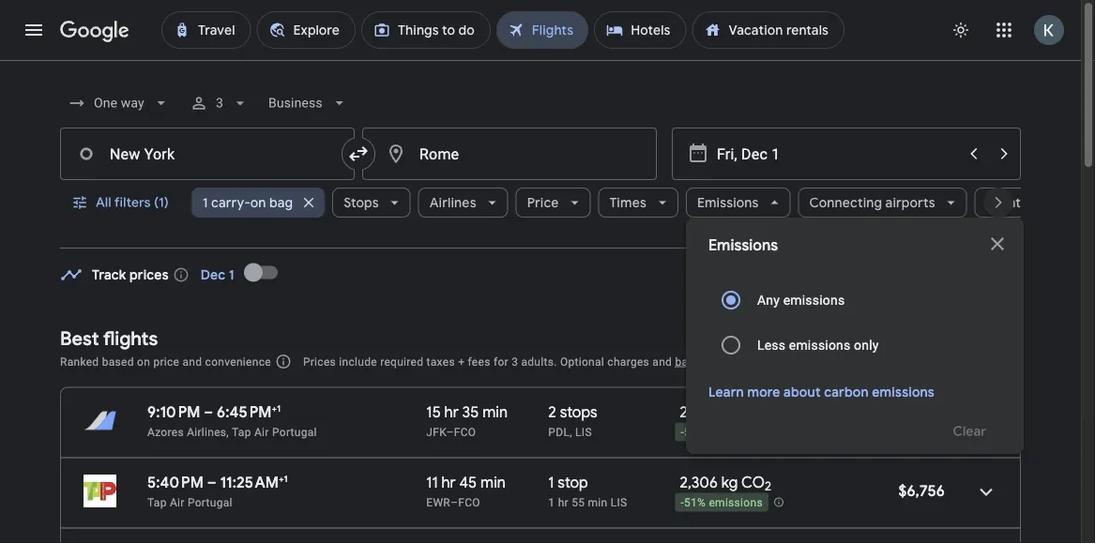 Task type: locate. For each thing, give the bounding box(es) containing it.
+ inside "9:10 pm – 6:45 pm + 1"
[[272, 403, 277, 414]]

0 horizontal spatial and
[[183, 355, 202, 368]]

2 right 2,306
[[765, 479, 771, 495]]

only
[[854, 337, 879, 353]]

kg
[[717, 403, 734, 422], [721, 473, 738, 492]]

3
[[216, 95, 223, 111], [512, 355, 518, 368]]

1 horizontal spatial on
[[250, 194, 266, 211]]

lis
[[575, 426, 592, 439], [611, 496, 627, 509]]

emissions inside 2,251 kg co -53% emissions
[[709, 426, 763, 439]]

on inside popup button
[[250, 194, 266, 211]]

1 vertical spatial lis
[[611, 496, 627, 509]]

carbon
[[824, 384, 869, 401]]

prices
[[130, 267, 169, 283]]

min inside 1 stop 1 hr 55 min lis
[[588, 496, 608, 509]]

1 vertical spatial hr
[[442, 473, 456, 492]]

2 vertical spatial +
[[279, 473, 284, 485]]

fees
[[468, 355, 491, 368], [698, 355, 720, 368]]

learn more about carbon emissions link
[[708, 384, 935, 401]]

+ down learn more about ranking icon
[[272, 403, 277, 414]]

+ inside 5:40 pm – 11:25 am + 1
[[279, 473, 284, 485]]

1 vertical spatial -
[[681, 497, 684, 510]]

+
[[458, 355, 465, 368], [272, 403, 277, 414], [279, 473, 284, 485]]

None field
[[60, 86, 178, 120], [261, 86, 356, 120], [60, 86, 178, 120], [261, 86, 356, 120]]

close dialog image
[[986, 233, 1009, 255]]

+ down azores airlines, tap air portugal
[[279, 473, 284, 485]]

- down 2,251
[[681, 426, 684, 439]]

all filters (1) button
[[60, 180, 184, 225]]

swap origin and destination. image
[[347, 143, 370, 165]]

airlines
[[429, 194, 476, 211]]

co
[[737, 403, 760, 422], [741, 473, 765, 492]]

kg inside 2,251 kg co -53% emissions
[[717, 403, 734, 422]]

0 vertical spatial 2
[[548, 403, 556, 422]]

fco for 45
[[458, 496, 480, 509]]

None search field
[[60, 81, 1072, 454]]

– down total duration 15 hr 35 min. element
[[446, 426, 454, 439]]

2 horizontal spatial +
[[458, 355, 465, 368]]

prices
[[303, 355, 336, 368]]

any emissions
[[757, 292, 845, 308]]

0 vertical spatial 3
[[216, 95, 223, 111]]

emissions right times popup button
[[697, 194, 759, 211]]

1 right 11:25 am
[[284, 473, 288, 485]]

min for 11 hr 45 min
[[481, 473, 506, 492]]

1 vertical spatial kg
[[721, 473, 738, 492]]

lis right "55"
[[611, 496, 627, 509]]

1 vertical spatial fco
[[458, 496, 480, 509]]

min inside 15 hr 35 min jfk – fco
[[483, 403, 508, 422]]

passenger assistance button
[[783, 355, 898, 368]]

1 vertical spatial +
[[272, 403, 277, 414]]

fco down 45
[[458, 496, 480, 509]]

required
[[380, 355, 424, 368]]

1 horizontal spatial bag
[[675, 355, 695, 368]]

co for 2,306
[[741, 473, 765, 492]]

0 horizontal spatial 2
[[548, 403, 556, 422]]

None text field
[[362, 128, 657, 180]]

1 vertical spatial co
[[741, 473, 765, 492]]

portugal down arrival time: 6:45 pm on  saturday, december 2. text field
[[272, 426, 317, 439]]

and right price at the left
[[183, 355, 202, 368]]

hr inside 1 stop 1 hr 55 min lis
[[558, 496, 569, 509]]

1 vertical spatial 2
[[765, 479, 771, 495]]

- down 2,306
[[681, 497, 684, 510]]

2,306 kg co 2
[[680, 473, 771, 495]]

2,251 kg co -53% emissions
[[680, 403, 763, 439]]

about
[[784, 384, 821, 401]]

2 up the pdl
[[548, 403, 556, 422]]

best flights main content
[[60, 250, 1021, 543]]

emissions down the assistance
[[872, 384, 935, 401]]

stops button
[[332, 180, 411, 225]]

0 vertical spatial portugal
[[272, 426, 317, 439]]

ranked based on price and convenience
[[60, 355, 271, 368]]

– down total duration 11 hr 45 min. element
[[451, 496, 458, 509]]

1 vertical spatial on
[[137, 355, 150, 368]]

hr right '11'
[[442, 473, 456, 492]]

tap down "6:45 pm"
[[232, 426, 251, 439]]

None text field
[[60, 128, 355, 180]]

hr for 15
[[444, 403, 459, 422]]

and right charges
[[653, 355, 672, 368]]

1 horizontal spatial tap
[[232, 426, 251, 439]]

2 inside the 2,306 kg co 2
[[765, 479, 771, 495]]

1 vertical spatial portugal
[[188, 496, 232, 509]]

air down departure time: 5:40 pm. text box
[[170, 496, 185, 509]]

hr inside 11 hr 45 min ewr – fco
[[442, 473, 456, 492]]

change appearance image
[[938, 8, 984, 53]]

emissions
[[697, 194, 759, 211], [708, 236, 778, 255]]

apply.
[[749, 355, 780, 368]]

1 left stop on the bottom right of page
[[548, 473, 554, 492]]

min right 45
[[481, 473, 506, 492]]

convenience
[[205, 355, 271, 368]]

1 carry-on bag
[[203, 194, 293, 211]]

2,306
[[680, 473, 718, 492]]

loading results progress bar
[[0, 60, 1081, 64]]

2 stops flight. element
[[548, 403, 598, 425]]

-51% emissions
[[681, 497, 763, 510]]

lis right ,
[[575, 426, 592, 439]]

1 vertical spatial air
[[170, 496, 185, 509]]

and
[[183, 355, 202, 368], [653, 355, 672, 368]]

1 horizontal spatial 2
[[765, 479, 771, 495]]

1 vertical spatial bag
[[675, 355, 695, 368]]

air
[[254, 426, 269, 439], [170, 496, 185, 509]]

3 inside best flights main content
[[512, 355, 518, 368]]

0 horizontal spatial +
[[272, 403, 277, 414]]

fco down 35
[[454, 426, 476, 439]]

0 horizontal spatial fees
[[468, 355, 491, 368]]

1 horizontal spatial 3
[[512, 355, 518, 368]]

hr
[[444, 403, 459, 422], [442, 473, 456, 492], [558, 496, 569, 509]]

min for 15 hr 35 min
[[483, 403, 508, 422]]

2 inside 2 stops pdl , lis
[[548, 403, 556, 422]]

on for based
[[137, 355, 150, 368]]

1 horizontal spatial and
[[653, 355, 672, 368]]

learn more about tracked prices image
[[172, 267, 189, 283]]

co up -51% emissions
[[741, 473, 765, 492]]

tap
[[232, 426, 251, 439], [147, 496, 167, 509]]

portugal
[[272, 426, 317, 439], [188, 496, 232, 509]]

on
[[250, 194, 266, 211], [137, 355, 150, 368]]

1 vertical spatial min
[[481, 473, 506, 492]]

hr for 11
[[442, 473, 456, 492]]

kg up -51% emissions
[[721, 473, 738, 492]]

0 vertical spatial lis
[[575, 426, 592, 439]]

1 and from the left
[[183, 355, 202, 368]]

kg down learn on the right
[[717, 403, 734, 422]]

connecting airports
[[809, 194, 935, 211]]

1 right dec
[[229, 267, 234, 283]]

bag right carry- in the left top of the page
[[269, 194, 293, 211]]

jfk
[[426, 426, 446, 439]]

min right "55"
[[588, 496, 608, 509]]

any
[[757, 292, 780, 308]]

1 vertical spatial 3
[[512, 355, 518, 368]]

optional
[[560, 355, 604, 368]]

0 vertical spatial +
[[458, 355, 465, 368]]

on inside best flights main content
[[137, 355, 150, 368]]

-
[[681, 426, 684, 439], [681, 497, 684, 510]]

2 - from the top
[[681, 497, 684, 510]]

hr left "55"
[[558, 496, 569, 509]]

connecting
[[809, 194, 882, 211]]

tap down 5:40 pm
[[147, 496, 167, 509]]

0 vertical spatial hr
[[444, 403, 459, 422]]

1 horizontal spatial lis
[[611, 496, 627, 509]]

0 vertical spatial co
[[737, 403, 760, 422]]

2,251
[[680, 403, 714, 422]]

may
[[724, 355, 746, 368]]

kg inside the 2,306 kg co 2
[[721, 473, 738, 492]]

3 button
[[182, 81, 257, 126]]

(1)
[[154, 194, 169, 211]]

main menu image
[[23, 19, 45, 41]]

on for carry-
[[250, 194, 266, 211]]

0 horizontal spatial on
[[137, 355, 150, 368]]

0 vertical spatial on
[[250, 194, 266, 211]]

based
[[102, 355, 134, 368]]

0 horizontal spatial bag
[[269, 194, 293, 211]]

emissions up passenger
[[789, 337, 851, 353]]

connecting airports button
[[798, 180, 967, 225]]

1 - from the top
[[681, 426, 684, 439]]

bag left may
[[675, 355, 695, 368]]

less
[[757, 337, 786, 353]]

hr inside 15 hr 35 min jfk – fco
[[444, 403, 459, 422]]

- inside 2,251 kg co -53% emissions
[[681, 426, 684, 439]]

portugal down 5:40 pm – 11:25 am + 1
[[188, 496, 232, 509]]

0 vertical spatial min
[[483, 403, 508, 422]]

duration
[[986, 194, 1040, 211]]

next image
[[976, 180, 1021, 225]]

1 inside 5:40 pm – 11:25 am + 1
[[284, 473, 288, 485]]

fco inside 15 hr 35 min jfk – fco
[[454, 426, 476, 439]]

emissions
[[783, 292, 845, 308], [789, 337, 851, 353], [872, 384, 935, 401], [709, 426, 763, 439], [709, 497, 763, 510]]

assistance
[[841, 355, 898, 368]]

2 vertical spatial hr
[[558, 496, 569, 509]]

0 vertical spatial bag
[[269, 194, 293, 211]]

1
[[203, 194, 208, 211], [229, 267, 234, 283], [277, 403, 281, 414], [284, 473, 288, 485], [548, 473, 554, 492], [548, 496, 555, 509]]

0 vertical spatial kg
[[717, 403, 734, 422]]

taxes
[[427, 355, 455, 368]]

all
[[96, 194, 111, 211]]

bag
[[269, 194, 293, 211], [675, 355, 695, 368]]

0 horizontal spatial 3
[[216, 95, 223, 111]]

airlines button
[[418, 180, 508, 225]]

0 vertical spatial air
[[254, 426, 269, 439]]

0 vertical spatial tap
[[232, 426, 251, 439]]

min inside 11 hr 45 min ewr – fco
[[481, 473, 506, 492]]

51%
[[684, 497, 706, 510]]

lis inside 2 stops pdl , lis
[[575, 426, 592, 439]]

co down more
[[737, 403, 760, 422]]

0 vertical spatial -
[[681, 426, 684, 439]]

1 vertical spatial tap
[[147, 496, 167, 509]]

fees left for
[[468, 355, 491, 368]]

co inside the 2,306 kg co 2
[[741, 473, 765, 492]]

fees left may
[[698, 355, 720, 368]]

air down arrival time: 6:45 pm on  saturday, december 2. text field
[[254, 426, 269, 439]]

1 horizontal spatial +
[[279, 473, 284, 485]]

fco inside 11 hr 45 min ewr – fco
[[458, 496, 480, 509]]

stop
[[558, 473, 588, 492]]

1 right "6:45 pm"
[[277, 403, 281, 414]]

+ right taxes
[[458, 355, 465, 368]]

2 vertical spatial min
[[588, 496, 608, 509]]

lis inside 1 stop 1 hr 55 min lis
[[611, 496, 627, 509]]

ranked
[[60, 355, 99, 368]]

1 left carry- in the left top of the page
[[203, 194, 208, 211]]

kg for 2,251
[[717, 403, 734, 422]]

0 vertical spatial emissions
[[697, 194, 759, 211]]

best flights
[[60, 327, 158, 351]]

0 vertical spatial fco
[[454, 426, 476, 439]]

emissions down emissions popup button
[[708, 236, 778, 255]]

1 inside popup button
[[203, 194, 208, 211]]

co inside 2,251 kg co -53% emissions
[[737, 403, 760, 422]]

0 horizontal spatial lis
[[575, 426, 592, 439]]

min right 35
[[483, 403, 508, 422]]

– inside 15 hr 35 min jfk – fco
[[446, 426, 454, 439]]

1 horizontal spatial fees
[[698, 355, 720, 368]]

2
[[548, 403, 556, 422], [765, 479, 771, 495]]

times
[[610, 194, 647, 211]]

stops
[[344, 194, 379, 211]]

0 horizontal spatial tap
[[147, 496, 167, 509]]

emissions right 53%
[[709, 426, 763, 439]]

total duration 15 hr 35 min. element
[[426, 403, 548, 425]]

hr right the 15
[[444, 403, 459, 422]]



Task type: vqa. For each thing, say whether or not it's contained in the screenshot.
the right BAG
yes



Task type: describe. For each thing, give the bounding box(es) containing it.
2 stops pdl , lis
[[548, 403, 598, 439]]

leaves newark liberty international airport at 5:40 pm on friday, december 1 and arrives at leonardo da vinci–fiumicino airport at 11:25 am on saturday, december 2. element
[[147, 473, 288, 492]]

15
[[426, 403, 441, 422]]

55
[[572, 496, 585, 509]]

track
[[92, 267, 126, 283]]

airports
[[886, 194, 935, 211]]

emissions inside emissions popup button
[[697, 194, 759, 211]]

15 hr 35 min jfk – fco
[[426, 403, 508, 439]]

1 carry-on bag button
[[191, 180, 325, 225]]

11
[[426, 473, 438, 492]]

6:45 pm
[[217, 403, 272, 422]]

fco for 35
[[454, 426, 476, 439]]

learn
[[708, 384, 744, 401]]

Departure text field
[[717, 129, 957, 179]]

find the best price region
[[60, 250, 1021, 313]]

45
[[459, 473, 477, 492]]

passenger
[[783, 355, 838, 368]]

include
[[339, 355, 377, 368]]

layover (1 of 1) is a 1 hr 55 min layover at humberto delgado airport in lisbon. element
[[548, 495, 670, 510]]

emissions button
[[686, 180, 791, 225]]

filters
[[114, 194, 151, 211]]

– inside 11 hr 45 min ewr – fco
[[451, 496, 458, 509]]

11:25 am
[[220, 473, 279, 492]]

dec 1
[[201, 267, 234, 283]]

1 down "1 stop flight." 'element'
[[548, 496, 555, 509]]

more
[[747, 384, 780, 401]]

bag inside best flights main content
[[675, 355, 695, 368]]

$6,756
[[898, 481, 945, 501]]

1 horizontal spatial air
[[254, 426, 269, 439]]

1 fees from the left
[[468, 355, 491, 368]]

times button
[[598, 180, 678, 225]]

price button
[[516, 180, 591, 225]]

carry-
[[211, 194, 250, 211]]

0 horizontal spatial air
[[170, 496, 185, 509]]

stops
[[560, 403, 598, 422]]

2 and from the left
[[653, 355, 672, 368]]

3 inside 'popup button'
[[216, 95, 223, 111]]

adults.
[[521, 355, 557, 368]]

emissions down the 2,306 kg co 2
[[709, 497, 763, 510]]

track prices
[[92, 267, 169, 283]]

flight details. leaves newark liberty international airport at 5:40 pm on friday, december 1 and arrives at leonardo da vinci–fiumicino airport at 11:25 am on saturday, december 2. image
[[964, 470, 1009, 515]]

layover (1 of 2) is a 1 hr 50 min layover at aeroporto joão paulo ii in ponta delgada. layover (2 of 2) is a 2 hr 50 min layover at humberto delgado airport in lisbon. element
[[548, 425, 670, 440]]

35
[[462, 403, 479, 422]]

1 inside find the best price region
[[229, 267, 234, 283]]

co for 2,251
[[737, 403, 760, 422]]

learn more about ranking image
[[275, 353, 292, 370]]

Departure time: 5:40 PM. text field
[[147, 473, 204, 492]]

flights
[[103, 327, 158, 351]]

6756 US dollars text field
[[898, 481, 945, 501]]

Arrival time: 11:25 AM on  Saturday, December 2. text field
[[220, 473, 288, 492]]

pdl
[[548, 426, 570, 439]]

price
[[527, 194, 559, 211]]

none search field containing emissions
[[60, 81, 1072, 454]]

1 stop 1 hr 55 min lis
[[548, 473, 627, 509]]

leaves john f. kennedy international airport at 9:10 pm on friday, december 1 and arrives at leonardo da vinci–fiumicino airport at 6:45 pm on saturday, december 2. element
[[147, 403, 281, 422]]

for
[[494, 355, 509, 368]]

5:40 pm – 11:25 am + 1
[[147, 473, 288, 492]]

total duration 11 hr 45 min. element
[[426, 473, 548, 495]]

charges
[[607, 355, 650, 368]]

duration button
[[975, 180, 1072, 225]]

Arrival time: 6:45 PM on  Saturday, December 2. text field
[[217, 403, 281, 422]]

– up 'tap air portugal'
[[207, 473, 216, 492]]

1 inside "9:10 pm – 6:45 pm + 1"
[[277, 403, 281, 414]]

learn more about carbon emissions
[[708, 384, 935, 401]]

+ for 15
[[272, 403, 277, 414]]

none text field inside search box
[[60, 128, 355, 180]]

bag fees button
[[675, 355, 720, 368]]

all filters (1)
[[96, 194, 169, 211]]

– up airlines,
[[204, 403, 213, 422]]

emissions up less emissions only
[[783, 292, 845, 308]]

prices include required taxes + fees for 3 adults. optional charges and bag fees may apply. passenger assistance
[[303, 355, 898, 368]]

airlines,
[[187, 426, 229, 439]]

,
[[570, 426, 572, 439]]

1 stop flight. element
[[548, 473, 588, 495]]

53%
[[684, 426, 706, 439]]

emissions option group
[[708, 278, 1001, 368]]

1 vertical spatial emissions
[[708, 236, 778, 255]]

bag inside popup button
[[269, 194, 293, 211]]

1 horizontal spatial portugal
[[272, 426, 317, 439]]

azores
[[147, 426, 184, 439]]

0 horizontal spatial portugal
[[188, 496, 232, 509]]

price
[[153, 355, 179, 368]]

5:40 pm
[[147, 473, 204, 492]]

+ for 11
[[279, 473, 284, 485]]

tap air portugal
[[147, 496, 232, 509]]

dec
[[201, 267, 226, 283]]

2 fees from the left
[[698, 355, 720, 368]]

9:10 pm – 6:45 pm + 1
[[147, 403, 281, 422]]

less emissions only
[[757, 337, 879, 353]]

kg for 2,306
[[721, 473, 738, 492]]

best
[[60, 327, 99, 351]]

ewr
[[426, 496, 451, 509]]

azores airlines, tap air portugal
[[147, 426, 317, 439]]

Departure time: 9:10 PM. text field
[[147, 403, 200, 422]]

9:10 pm
[[147, 403, 200, 422]]

11 hr 45 min ewr – fco
[[426, 473, 506, 509]]



